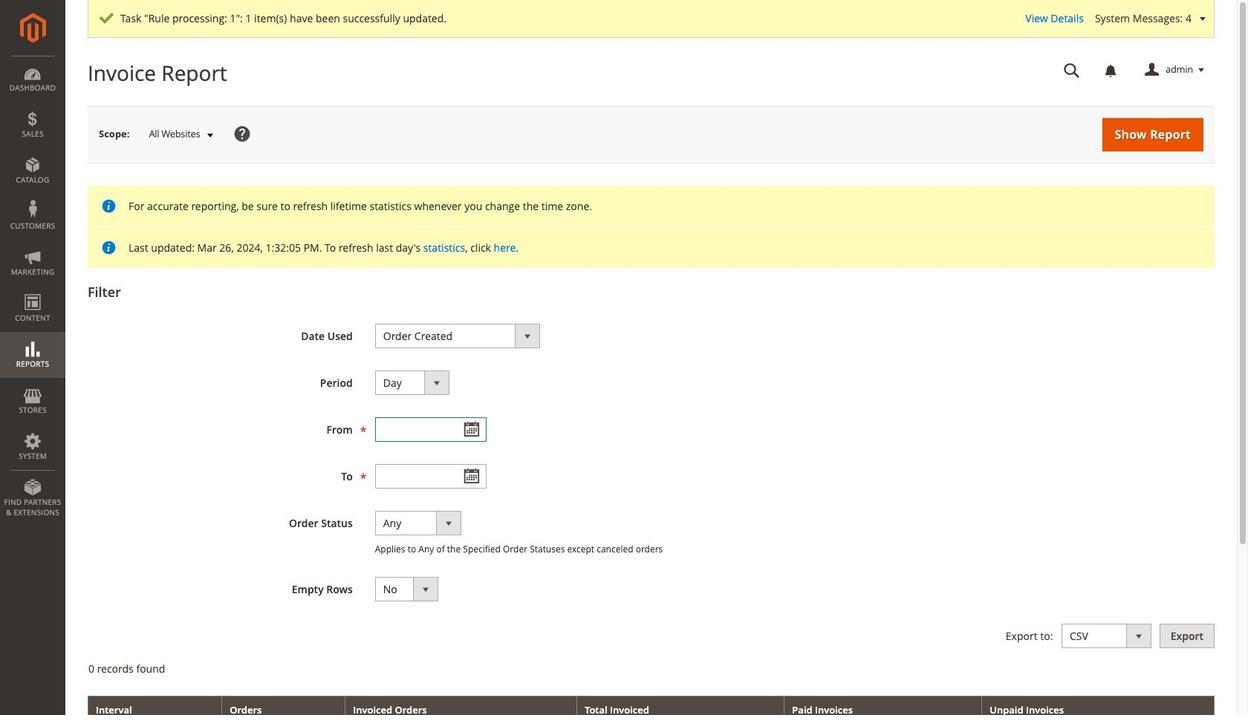 Task type: locate. For each thing, give the bounding box(es) containing it.
None text field
[[375, 418, 486, 442]]

menu bar
[[0, 56, 65, 525]]

magento admin panel image
[[20, 13, 46, 43]]

None text field
[[1054, 57, 1091, 83], [375, 464, 486, 489], [1054, 57, 1091, 83], [375, 464, 486, 489]]



